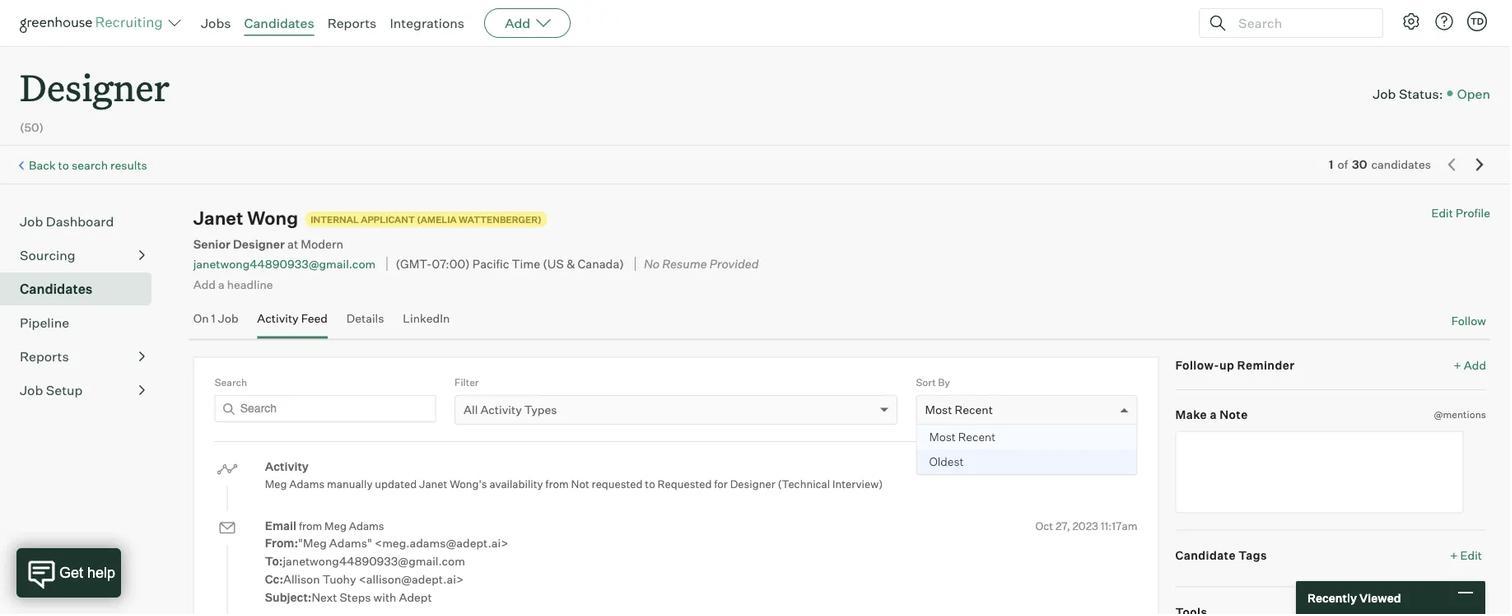 Task type: describe. For each thing, give the bounding box(es) containing it.
profile
[[1456, 206, 1491, 220]]

oldest
[[929, 455, 964, 469]]

senior designer at modern
[[193, 237, 344, 251]]

add for add
[[505, 15, 531, 31]]

0 horizontal spatial 1
[[211, 311, 216, 326]]

0 vertical spatial janetwong44890933@gmail.com
[[193, 257, 376, 271]]

follow-
[[1176, 358, 1220, 372]]

pacific
[[473, 257, 509, 271]]

integrations
[[390, 15, 465, 31]]

candidate tags
[[1176, 548, 1267, 563]]

requested
[[592, 478, 643, 491]]

pipeline link
[[20, 313, 145, 333]]

all
[[464, 403, 478, 417]]

oldest option
[[917, 450, 1137, 474]]

time
[[512, 257, 540, 271]]

+ edit link
[[1446, 544, 1487, 567]]

0 vertical spatial from
[[545, 478, 569, 491]]

job setup link
[[20, 381, 145, 400]]

from: "meg adams" <meg.adams@adept.ai> to: janetwong44890933@gmail.com cc: allison tuohy <allison@adept.ai> subject: next steps with adept
[[265, 536, 509, 605]]

not
[[571, 478, 590, 491]]

no resume provided
[[644, 257, 759, 271]]

linkedin link
[[403, 311, 450, 336]]

1 11:17am from the top
[[1101, 460, 1138, 473]]

2 oct 27, 2023 11:17am from the top
[[1036, 519, 1138, 533]]

for
[[714, 478, 728, 491]]

wong's
[[450, 478, 487, 491]]

1 vertical spatial most
[[929, 430, 956, 444]]

1 oct from the top
[[1036, 460, 1053, 473]]

jobs link
[[201, 15, 231, 31]]

(us
[[543, 257, 564, 271]]

recently viewed
[[1308, 591, 1401, 605]]

wong
[[247, 207, 298, 230]]

+ for + edit
[[1451, 548, 1458, 563]]

canada)
[[578, 257, 624, 271]]

job dashboard link
[[20, 212, 145, 232]]

resume
[[662, 257, 707, 271]]

janetwong44890933@gmail.com link
[[193, 257, 376, 271]]

0 vertical spatial recent
[[955, 403, 993, 417]]

senior
[[193, 237, 231, 251]]

with
[[374, 591, 397, 605]]

30
[[1352, 157, 1368, 172]]

td button
[[1464, 8, 1491, 35]]

integrations link
[[390, 15, 465, 31]]

1 horizontal spatial search text field
[[1235, 11, 1368, 35]]

by
[[938, 376, 950, 388]]

requested
[[658, 478, 712, 491]]

manually
[[327, 478, 373, 491]]

0 vertical spatial most recent
[[925, 403, 993, 417]]

activity for activity feed
[[257, 311, 299, 326]]

1 vertical spatial most recent option
[[917, 425, 1137, 450]]

follow link
[[1452, 313, 1487, 329]]

make
[[1176, 408, 1207, 422]]

07:00)
[[432, 257, 470, 271]]

list box containing most recent
[[917, 425, 1137, 474]]

&
[[567, 257, 575, 271]]

reminder
[[1238, 358, 1295, 372]]

@mentions link
[[1434, 407, 1487, 423]]

1 horizontal spatial candidates
[[244, 15, 314, 31]]

1 horizontal spatial reports
[[327, 15, 377, 31]]

back
[[29, 158, 56, 172]]

activity feed
[[257, 311, 328, 326]]

at
[[287, 237, 298, 251]]

internal
[[311, 214, 359, 225]]

activity for activity
[[265, 460, 309, 474]]

1 vertical spatial candidates
[[20, 281, 93, 297]]

wattenberger)
[[459, 214, 542, 225]]

1 vertical spatial activity
[[480, 403, 522, 417]]

cc:
[[265, 572, 283, 587]]

activity feed link
[[257, 311, 328, 336]]

on
[[193, 311, 209, 326]]

"meg
[[298, 536, 327, 551]]

no
[[644, 257, 660, 271]]

allison
[[283, 572, 320, 587]]

0 horizontal spatial to
[[58, 158, 69, 172]]

status:
[[1399, 85, 1443, 102]]

filter
[[455, 376, 479, 388]]

sourcing link
[[20, 246, 145, 265]]

edit profile link
[[1432, 206, 1491, 220]]

add a headline
[[193, 277, 273, 291]]

0 vertical spatial most recent option
[[925, 403, 993, 417]]

details
[[347, 311, 384, 326]]

from:
[[265, 536, 298, 551]]

job setup
[[20, 382, 83, 399]]

1 horizontal spatial reports link
[[327, 15, 377, 31]]

0 horizontal spatial designer
[[20, 63, 170, 111]]

follow
[[1452, 314, 1487, 328]]

jobs
[[201, 15, 231, 31]]

+ add
[[1454, 358, 1487, 372]]

linkedin
[[403, 311, 450, 326]]

subject:
[[265, 591, 312, 605]]

greenhouse recruiting image
[[20, 13, 168, 33]]



Task type: locate. For each thing, give the bounding box(es) containing it.
adams up "adams""
[[349, 520, 384, 533]]

job left status:
[[1373, 85, 1396, 102]]

2 oct from the top
[[1036, 519, 1053, 533]]

reports link
[[327, 15, 377, 31], [20, 347, 145, 367]]

activity
[[257, 311, 299, 326], [480, 403, 522, 417], [265, 460, 309, 474]]

2 vertical spatial designer
[[730, 478, 776, 491]]

headline
[[227, 277, 273, 291]]

steps
[[340, 591, 371, 605]]

from left "not"
[[545, 478, 569, 491]]

2023
[[1073, 460, 1099, 473], [1073, 519, 1099, 533]]

on 1 job link
[[193, 311, 238, 336]]

designer
[[20, 63, 170, 111], [233, 237, 285, 251], [730, 478, 776, 491]]

most recent option
[[925, 403, 993, 417], [917, 425, 1137, 450]]

1 horizontal spatial edit
[[1461, 548, 1482, 563]]

janetwong44890933@gmail.com
[[193, 257, 376, 271], [283, 554, 465, 569]]

next
[[312, 591, 337, 605]]

1 vertical spatial most recent
[[929, 430, 996, 444]]

make a note
[[1176, 408, 1248, 422]]

1 vertical spatial reports link
[[20, 347, 145, 367]]

modern
[[301, 237, 344, 251]]

0 vertical spatial a
[[218, 277, 225, 291]]

janetwong44890933@gmail.com down "adams""
[[283, 554, 465, 569]]

up
[[1220, 358, 1235, 372]]

adams inside email from meg adams
[[349, 520, 384, 533]]

(50)
[[20, 120, 44, 135]]

0 vertical spatial janet
[[193, 207, 243, 230]]

a for add
[[218, 277, 225, 291]]

edit
[[1432, 206, 1453, 220], [1461, 548, 1482, 563]]

+ edit
[[1451, 548, 1482, 563]]

from inside email from meg adams
[[299, 520, 322, 533]]

reports down pipeline
[[20, 349, 69, 365]]

sort by
[[916, 376, 950, 388]]

1 vertical spatial janetwong44890933@gmail.com
[[283, 554, 465, 569]]

pipeline
[[20, 315, 69, 331]]

1 vertical spatial janet
[[419, 478, 447, 491]]

1 vertical spatial 27,
[[1056, 519, 1070, 533]]

1 vertical spatial search text field
[[215, 395, 436, 423]]

1 vertical spatial 11:17am
[[1101, 519, 1138, 533]]

meg up "adams""
[[325, 520, 347, 533]]

0 horizontal spatial from
[[299, 520, 322, 533]]

note
[[1220, 408, 1248, 422]]

on 1 job
[[193, 311, 238, 326]]

job left setup
[[20, 382, 43, 399]]

reports link down pipeline link
[[20, 347, 145, 367]]

1 vertical spatial reports
[[20, 349, 69, 365]]

1 vertical spatial +
[[1451, 548, 1458, 563]]

<meg.adams@adept.ai>
[[375, 536, 509, 551]]

1 vertical spatial a
[[1210, 408, 1217, 422]]

most up oldest
[[929, 430, 956, 444]]

sort
[[916, 376, 936, 388]]

0 vertical spatial designer
[[20, 63, 170, 111]]

from up "meg on the left of the page
[[299, 520, 322, 533]]

a
[[218, 277, 225, 291], [1210, 408, 1217, 422]]

2 horizontal spatial designer
[[730, 478, 776, 491]]

adept
[[399, 591, 432, 605]]

2 2023 from the top
[[1073, 519, 1099, 533]]

a for make
[[1210, 408, 1217, 422]]

0 vertical spatial search text field
[[1235, 11, 1368, 35]]

1 vertical spatial to
[[645, 478, 655, 491]]

0 horizontal spatial meg
[[265, 478, 287, 491]]

0 vertical spatial activity
[[257, 311, 299, 326]]

most recent up oldest
[[929, 430, 996, 444]]

search
[[215, 376, 247, 388]]

job for job dashboard
[[20, 213, 43, 230]]

0 vertical spatial 2023
[[1073, 460, 1099, 473]]

1 vertical spatial add
[[193, 277, 216, 291]]

(amelia
[[417, 214, 457, 225]]

0 vertical spatial edit
[[1432, 206, 1453, 220]]

email
[[265, 519, 297, 533]]

2 vertical spatial activity
[[265, 460, 309, 474]]

(technical
[[778, 478, 830, 491]]

1 horizontal spatial 1
[[1329, 157, 1334, 172]]

1 right on
[[211, 311, 216, 326]]

1 of 30 candidates
[[1329, 157, 1431, 172]]

designer down janet wong
[[233, 237, 285, 251]]

0 horizontal spatial search text field
[[215, 395, 436, 423]]

all activity types
[[464, 403, 557, 417]]

1 horizontal spatial candidates link
[[244, 15, 314, 31]]

1 vertical spatial adams
[[349, 520, 384, 533]]

2 horizontal spatial add
[[1464, 358, 1487, 372]]

2 27, from the top
[[1056, 519, 1070, 533]]

0 vertical spatial most
[[925, 403, 952, 417]]

most recent down by
[[925, 403, 993, 417]]

most recent
[[925, 403, 993, 417], [929, 430, 996, 444]]

activity left feed
[[257, 311, 299, 326]]

0 vertical spatial +
[[1454, 358, 1462, 372]]

27,
[[1056, 460, 1070, 473], [1056, 519, 1070, 533]]

of
[[1338, 157, 1348, 172]]

1 vertical spatial recent
[[959, 430, 996, 444]]

1 horizontal spatial meg
[[325, 520, 347, 533]]

job for job status:
[[1373, 85, 1396, 102]]

0 horizontal spatial reports link
[[20, 347, 145, 367]]

0 vertical spatial reports
[[327, 15, 377, 31]]

meg inside email from meg adams
[[325, 520, 347, 533]]

1 vertical spatial meg
[[325, 520, 347, 533]]

job up sourcing
[[20, 213, 43, 230]]

0 horizontal spatial candidates
[[20, 281, 93, 297]]

0 horizontal spatial candidates link
[[20, 279, 145, 299]]

0 vertical spatial candidates
[[244, 15, 314, 31]]

most down by
[[925, 403, 952, 417]]

a left headline
[[218, 277, 225, 291]]

1 vertical spatial edit
[[1461, 548, 1482, 563]]

2 vertical spatial add
[[1464, 358, 1487, 372]]

1 horizontal spatial adams
[[349, 520, 384, 533]]

0 vertical spatial 11:17am
[[1101, 460, 1138, 473]]

job right on
[[218, 311, 238, 326]]

to:
[[265, 554, 283, 569]]

@mentions
[[1434, 409, 1487, 421]]

0 horizontal spatial edit
[[1432, 206, 1453, 220]]

candidates right jobs link
[[244, 15, 314, 31]]

viewed
[[1360, 591, 1401, 605]]

availability
[[490, 478, 543, 491]]

add button
[[484, 8, 571, 38]]

0 horizontal spatial janet
[[193, 207, 243, 230]]

1 vertical spatial oct 27, 2023 11:17am
[[1036, 519, 1138, 533]]

tags
[[1239, 548, 1267, 563]]

1 vertical spatial from
[[299, 520, 322, 533]]

11:17am
[[1101, 460, 1138, 473], [1101, 519, 1138, 533]]

reports link left integrations in the top left of the page
[[327, 15, 377, 31]]

2 11:17am from the top
[[1101, 519, 1138, 533]]

0 horizontal spatial adams
[[289, 478, 325, 491]]

1 2023 from the top
[[1073, 460, 1099, 473]]

candidates
[[1372, 157, 1431, 172]]

activity right 'all'
[[480, 403, 522, 417]]

to right requested
[[645, 478, 655, 491]]

applicant
[[361, 214, 415, 225]]

td button
[[1468, 12, 1487, 31]]

setup
[[46, 382, 83, 399]]

<allison@adept.ai>
[[359, 572, 464, 587]]

janetwong44890933@gmail.com inside from: "meg adams" <meg.adams@adept.ai> to: janetwong44890933@gmail.com cc: allison tuohy <allison@adept.ai> subject: next steps with adept
[[283, 554, 465, 569]]

back to search results link
[[29, 158, 147, 172]]

list box
[[917, 425, 1137, 474]]

meg up email at the left bottom of page
[[265, 478, 287, 491]]

0 vertical spatial 1
[[1329, 157, 1334, 172]]

1 oct 27, 2023 11:17am from the top
[[1036, 460, 1138, 473]]

adams left manually
[[289, 478, 325, 491]]

candidates link
[[244, 15, 314, 31], [20, 279, 145, 299]]

td
[[1471, 16, 1484, 27]]

1 vertical spatial candidates link
[[20, 279, 145, 299]]

janet left wong's
[[419, 478, 447, 491]]

0 horizontal spatial a
[[218, 277, 225, 291]]

follow-up reminder
[[1176, 358, 1295, 372]]

job
[[1373, 85, 1396, 102], [20, 213, 43, 230], [218, 311, 238, 326], [20, 382, 43, 399]]

to right back
[[58, 158, 69, 172]]

feed
[[301, 311, 328, 326]]

1 horizontal spatial janet
[[419, 478, 447, 491]]

None text field
[[1176, 431, 1464, 514]]

designer down 'greenhouse recruiting' image
[[20, 63, 170, 111]]

1 left of
[[1329, 157, 1334, 172]]

adams"
[[329, 536, 372, 551]]

add
[[505, 15, 531, 31], [193, 277, 216, 291], [1464, 358, 1487, 372]]

1 vertical spatial 1
[[211, 311, 216, 326]]

recently
[[1308, 591, 1357, 605]]

reports left integrations in the top left of the page
[[327, 15, 377, 31]]

add for add a headline
[[193, 277, 216, 291]]

search
[[72, 158, 108, 172]]

1
[[1329, 157, 1334, 172], [211, 311, 216, 326]]

types
[[524, 403, 557, 417]]

designer link
[[20, 46, 170, 115]]

janet up senior
[[193, 207, 243, 230]]

Search text field
[[1235, 11, 1368, 35], [215, 395, 436, 423]]

interview)
[[833, 478, 883, 491]]

(gmt-
[[396, 257, 432, 271]]

+
[[1454, 358, 1462, 372], [1451, 548, 1458, 563]]

(gmt-07:00) pacific time (us & canada)
[[396, 257, 624, 271]]

configure image
[[1402, 12, 1421, 31]]

designer right for
[[730, 478, 776, 491]]

add inside popup button
[[505, 15, 531, 31]]

1 horizontal spatial to
[[645, 478, 655, 491]]

1 horizontal spatial add
[[505, 15, 531, 31]]

0 vertical spatial 27,
[[1056, 460, 1070, 473]]

+ for + add
[[1454, 358, 1462, 372]]

1 horizontal spatial designer
[[233, 237, 285, 251]]

most
[[925, 403, 952, 417], [929, 430, 956, 444]]

candidates
[[244, 15, 314, 31], [20, 281, 93, 297]]

updated
[[375, 478, 417, 491]]

None field
[[917, 396, 933, 424]]

janet wong
[[193, 207, 298, 230]]

0 vertical spatial to
[[58, 158, 69, 172]]

activity up email at the left bottom of page
[[265, 460, 309, 474]]

a left "note"
[[1210, 408, 1217, 422]]

1 vertical spatial designer
[[233, 237, 285, 251]]

candidates link right jobs link
[[244, 15, 314, 31]]

job for job setup
[[20, 382, 43, 399]]

0 vertical spatial reports link
[[327, 15, 377, 31]]

tuohy
[[323, 572, 356, 587]]

1 horizontal spatial from
[[545, 478, 569, 491]]

0 vertical spatial oct
[[1036, 460, 1053, 473]]

candidates link down sourcing link
[[20, 279, 145, 299]]

0 vertical spatial meg
[[265, 478, 287, 491]]

open
[[1457, 85, 1491, 102]]

candidate
[[1176, 548, 1236, 563]]

job dashboard
[[20, 213, 114, 230]]

0 horizontal spatial add
[[193, 277, 216, 291]]

dashboard
[[46, 213, 114, 230]]

0 horizontal spatial reports
[[20, 349, 69, 365]]

results
[[110, 158, 147, 172]]

1 27, from the top
[[1056, 460, 1070, 473]]

meg
[[265, 478, 287, 491], [325, 520, 347, 533]]

janetwong44890933@gmail.com down at
[[193, 257, 376, 271]]

0 vertical spatial add
[[505, 15, 531, 31]]

provided
[[710, 257, 759, 271]]

1 vertical spatial oct
[[1036, 519, 1053, 533]]

0 vertical spatial adams
[[289, 478, 325, 491]]

0 vertical spatial candidates link
[[244, 15, 314, 31]]

oct
[[1036, 460, 1053, 473], [1036, 519, 1053, 533]]

0 vertical spatial oct 27, 2023 11:17am
[[1036, 460, 1138, 473]]

candidates down sourcing
[[20, 281, 93, 297]]

1 horizontal spatial a
[[1210, 408, 1217, 422]]

1 vertical spatial 2023
[[1073, 519, 1099, 533]]

edit profile
[[1432, 206, 1491, 220]]



Task type: vqa. For each thing, say whether or not it's contained in the screenshot.
the Add to the left
yes



